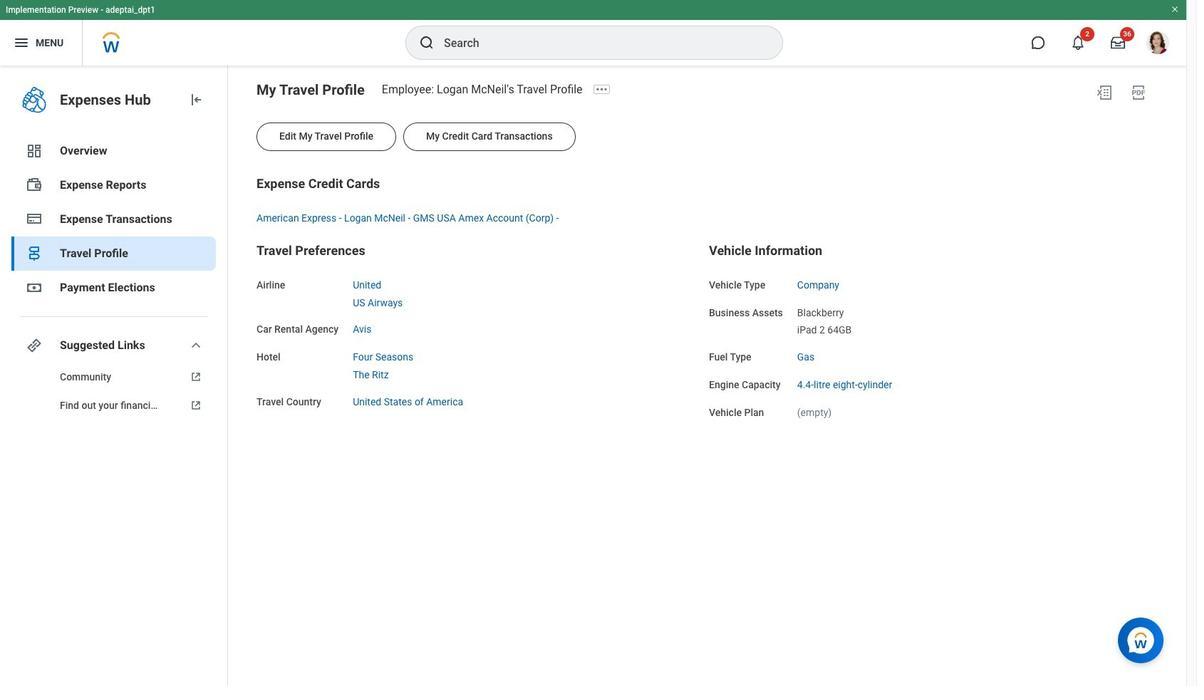 Task type: describe. For each thing, give the bounding box(es) containing it.
ext link image
[[188, 370, 205, 384]]

justify image
[[13, 34, 30, 51]]

blackberry element
[[798, 304, 845, 318]]

expenses hub element
[[60, 90, 176, 110]]

task pay image
[[26, 177, 43, 194]]

employee: logan mcneil's travel profile element
[[382, 83, 592, 96]]

link image
[[26, 337, 43, 354]]

timeline milestone image
[[26, 245, 43, 262]]

Search Workday  search field
[[444, 27, 754, 58]]

dashboard image
[[26, 143, 43, 160]]

view printable version (pdf) image
[[1131, 84, 1148, 101]]

navigation pane region
[[0, 66, 228, 687]]

dollar image
[[26, 280, 43, 297]]

ipad 2 64gb element
[[798, 322, 852, 336]]

credit card image
[[26, 210, 43, 227]]

search image
[[419, 34, 436, 51]]



Task type: vqa. For each thing, say whether or not it's contained in the screenshot.
bottommost Scheduling
no



Task type: locate. For each thing, give the bounding box(es) containing it.
items selected list
[[353, 276, 426, 310], [798, 304, 875, 337], [353, 349, 437, 382]]

chevron down small image
[[188, 337, 205, 354]]

notifications large image
[[1072, 36, 1086, 50]]

profile logan mcneil image
[[1147, 31, 1170, 57]]

close environment banner image
[[1172, 5, 1180, 14]]

group
[[257, 175, 1148, 225], [257, 242, 695, 409], [710, 242, 1148, 420]]

banner
[[0, 0, 1187, 66]]

transformation import image
[[188, 91, 205, 108]]

ext link image
[[188, 399, 205, 413]]

export to excel image
[[1097, 84, 1114, 101]]

inbox large image
[[1112, 36, 1126, 50]]



